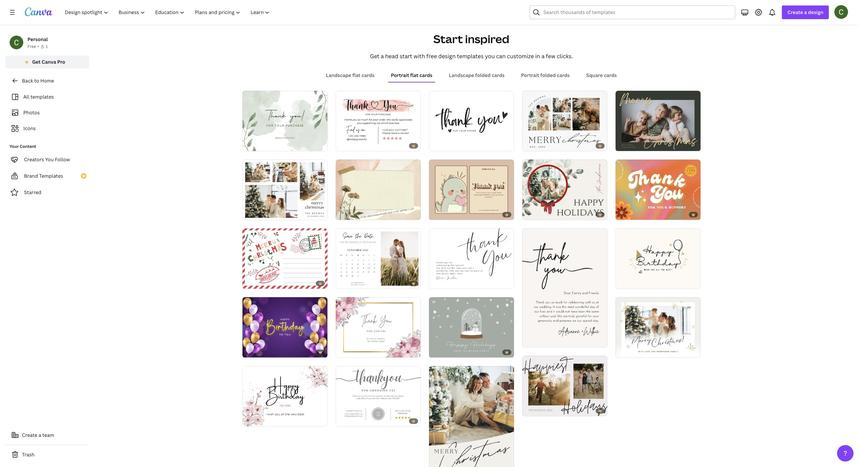 Task type: locate. For each thing, give the bounding box(es) containing it.
a
[[804, 9, 807, 15], [381, 52, 384, 60], [542, 52, 545, 60], [39, 433, 41, 439]]

all templates link
[[10, 91, 85, 104]]

start inspired
[[434, 32, 510, 46]]

portrait inside portrait flat cards button
[[391, 72, 409, 79]]

photo collage christmas card image
[[242, 160, 327, 220]]

trash link
[[5, 449, 89, 462]]

portrait down the start
[[391, 72, 409, 79]]

portrait
[[391, 72, 409, 79], [521, 72, 539, 79]]

aesthetic christmas card with photo image
[[429, 367, 514, 468]]

cards for portrait folded cards
[[557, 72, 570, 79]]

flat
[[352, 72, 361, 79], [410, 72, 418, 79]]

portrait inside portrait folded cards button
[[521, 72, 539, 79]]

1 vertical spatial create
[[22, 433, 37, 439]]

with
[[414, 52, 425, 60]]

home
[[40, 78, 54, 84]]

create inside button
[[22, 433, 37, 439]]

0 horizontal spatial flat
[[352, 72, 361, 79]]

free
[[426, 52, 437, 60]]

few
[[546, 52, 556, 60]]

flat for landscape
[[352, 72, 361, 79]]

create for create a team
[[22, 433, 37, 439]]

create
[[788, 9, 803, 15], [22, 433, 37, 439]]

1 horizontal spatial flat
[[410, 72, 418, 79]]

templates
[[457, 52, 484, 60], [31, 94, 54, 100]]

0 horizontal spatial portrait
[[391, 72, 409, 79]]

folded down few
[[541, 72, 556, 79]]

0 vertical spatial templates
[[457, 52, 484, 60]]

back to home
[[22, 78, 54, 84]]

1 horizontal spatial create
[[788, 9, 803, 15]]

5 cards from the left
[[604, 72, 617, 79]]

1 horizontal spatial templates
[[457, 52, 484, 60]]

minimalist thank you card image
[[242, 91, 327, 151]]

folded inside landscape folded cards button
[[475, 72, 491, 79]]

2 folded from the left
[[541, 72, 556, 79]]

pink minimalist thank you for purchase card image
[[336, 91, 421, 151]]

portrait down in
[[521, 72, 539, 79]]

0 horizontal spatial templates
[[31, 94, 54, 100]]

design
[[808, 9, 824, 15], [438, 52, 456, 60]]

1 horizontal spatial get
[[370, 52, 380, 60]]

cute grey and white snow globe snowman happy holidays holiday card image
[[429, 298, 514, 358]]

1 flat from the left
[[352, 72, 361, 79]]

pro
[[57, 59, 65, 65]]

create a design button
[[782, 5, 829, 19]]

templates down start inspired
[[457, 52, 484, 60]]

1 vertical spatial templates
[[31, 94, 54, 100]]

get inside button
[[32, 59, 40, 65]]

get
[[370, 52, 380, 60], [32, 59, 40, 65]]

landscape flat cards button
[[323, 69, 377, 82]]

landscape
[[326, 72, 351, 79], [449, 72, 474, 79]]

creators you follow
[[24, 156, 70, 163]]

creators
[[24, 156, 44, 163]]

2 cards from the left
[[420, 72, 433, 79]]

cards inside button
[[557, 72, 570, 79]]

2 portrait from the left
[[521, 72, 539, 79]]

a for design
[[804, 9, 807, 15]]

canva
[[42, 59, 56, 65]]

to
[[34, 78, 39, 84]]

0 horizontal spatial landscape
[[326, 72, 351, 79]]

create for create a design
[[788, 9, 803, 15]]

1 landscape from the left
[[326, 72, 351, 79]]

simplistic photo collage christmas card image
[[522, 91, 607, 151]]

create a design
[[788, 9, 824, 15]]

trash
[[22, 452, 35, 459]]

get a head start with free design templates you can customize in a few clicks.
[[370, 52, 573, 60]]

0 horizontal spatial design
[[438, 52, 456, 60]]

landscape for landscape flat cards
[[326, 72, 351, 79]]

3 cards from the left
[[492, 72, 505, 79]]

folded
[[475, 72, 491, 79], [541, 72, 556, 79]]

1 portrait from the left
[[391, 72, 409, 79]]

2 flat from the left
[[410, 72, 418, 79]]

templates right all on the top of page
[[31, 94, 54, 100]]

white elegant modern calligraphy wedding thank you card image
[[429, 229, 514, 289]]

a inside button
[[39, 433, 41, 439]]

top level navigation element
[[60, 5, 276, 19]]

free •
[[27, 44, 39, 49]]

cards
[[362, 72, 375, 79], [420, 72, 433, 79], [492, 72, 505, 79], [557, 72, 570, 79], [604, 72, 617, 79]]

landscape inside landscape folded cards button
[[449, 72, 474, 79]]

folded down you
[[475, 72, 491, 79]]

get left canva
[[32, 59, 40, 65]]

clicks.
[[557, 52, 573, 60]]

design left christina overa icon
[[808, 9, 824, 15]]

beige flower rustic blank greeting gift card image
[[336, 160, 421, 220]]

landscape inside landscape flat cards button
[[326, 72, 351, 79]]

you
[[485, 52, 495, 60]]

1 horizontal spatial design
[[808, 9, 824, 15]]

a for team
[[39, 433, 41, 439]]

templates
[[39, 173, 63, 179]]

you
[[45, 156, 54, 163]]

customize
[[507, 52, 534, 60]]

2 landscape from the left
[[449, 72, 474, 79]]

1 horizontal spatial landscape
[[449, 72, 474, 79]]

design right 'free'
[[438, 52, 456, 60]]

1 horizontal spatial folded
[[541, 72, 556, 79]]

starred link
[[5, 186, 89, 200]]

green gold simple photo handwriting merry christmas holiday card image
[[616, 91, 701, 151]]

0 vertical spatial create
[[788, 9, 803, 15]]

0 horizontal spatial get
[[32, 59, 40, 65]]

0 vertical spatial design
[[808, 9, 824, 15]]

create a team
[[22, 433, 54, 439]]

flat for portrait
[[410, 72, 418, 79]]

landscape folded cards button
[[446, 69, 508, 82]]

photos
[[23, 109, 40, 116]]

1 cards from the left
[[362, 72, 375, 79]]

in
[[535, 52, 540, 60]]

brand templates link
[[5, 169, 89, 183]]

folded for portrait
[[541, 72, 556, 79]]

1
[[46, 44, 48, 49]]

get left head
[[370, 52, 380, 60]]

1 folded from the left
[[475, 72, 491, 79]]

family christmas card image
[[522, 160, 607, 220]]

None search field
[[530, 5, 736, 19]]

get canva pro
[[32, 59, 65, 65]]

4 cards from the left
[[557, 72, 570, 79]]

create inside dropdown button
[[788, 9, 803, 15]]

folded inside portrait folded cards button
[[541, 72, 556, 79]]

a inside dropdown button
[[804, 9, 807, 15]]

0 horizontal spatial folded
[[475, 72, 491, 79]]

1 horizontal spatial portrait
[[521, 72, 539, 79]]

landscape flat cards
[[326, 72, 375, 79]]

portrait for portrait flat cards
[[391, 72, 409, 79]]

0 horizontal spatial create
[[22, 433, 37, 439]]



Task type: vqa. For each thing, say whether or not it's contained in the screenshot.
Get
yes



Task type: describe. For each thing, give the bounding box(es) containing it.
square
[[586, 72, 603, 79]]

black white minimalist photo collage handwriting christmas holiday card image
[[522, 356, 607, 417]]

back to home link
[[5, 74, 89, 88]]

design inside dropdown button
[[808, 9, 824, 15]]

create a team button
[[5, 429, 89, 443]]

portrait for portrait folded cards
[[521, 72, 539, 79]]

christina overa image
[[835, 5, 848, 19]]

portrait folded cards
[[521, 72, 570, 79]]

can
[[496, 52, 506, 60]]

get for get canva pro
[[32, 59, 40, 65]]

folded for landscape
[[475, 72, 491, 79]]

starred
[[24, 189, 41, 196]]

white pink elegant floral wedding thank you card image
[[336, 298, 421, 358]]

brand
[[24, 173, 38, 179]]

a for head
[[381, 52, 384, 60]]

beige minimalist holiday family photo merry christmas card image
[[616, 298, 701, 358]]

free
[[27, 44, 36, 49]]

start
[[400, 52, 412, 60]]

Search search field
[[544, 6, 731, 19]]

portrait flat cards button
[[388, 69, 435, 82]]

square cards
[[586, 72, 617, 79]]

personal
[[27, 36, 48, 43]]

•
[[37, 44, 39, 49]]

landscape for landscape folded cards
[[449, 72, 474, 79]]

icons
[[23, 125, 36, 132]]

pink watercolor floral happy birthday greeting card image
[[242, 367, 327, 427]]

square cards button
[[584, 69, 620, 82]]

creators you follow link
[[5, 153, 89, 167]]

white minimalist simple thank you card image
[[429, 91, 514, 151]]

1 vertical spatial design
[[438, 52, 456, 60]]

cards for landscape folded cards
[[492, 72, 505, 79]]

photos link
[[10, 106, 85, 119]]

icons link
[[10, 122, 85, 135]]

follow
[[55, 156, 70, 163]]

team
[[42, 433, 54, 439]]

content
[[20, 144, 36, 150]]

portrait folded cards button
[[518, 69, 573, 82]]

red and green organic illustrations christmas card image
[[242, 229, 327, 289]]

cards for portrait flat cards
[[420, 72, 433, 79]]

gray minimalist business thank you card image
[[336, 367, 421, 427]]

head
[[385, 52, 398, 60]]

white and gold modern greeting happy birthday card image
[[616, 229, 701, 289]]

back
[[22, 78, 33, 84]]

your content
[[10, 144, 36, 150]]

neutral black and white minimalist wedding thank you card image
[[522, 229, 607, 348]]

inspired
[[465, 32, 510, 46]]

all
[[23, 94, 29, 100]]

brand templates
[[24, 173, 63, 179]]

get for get a head start with free design templates you can customize in a few clicks.
[[370, 52, 380, 60]]

colorful gradient thank your card image
[[616, 160, 701, 220]]

landscape folded cards
[[449, 72, 505, 79]]

brown illustration thank you card image
[[429, 160, 514, 220]]

templates inside all templates "link"
[[31, 94, 54, 100]]

start
[[434, 32, 463, 46]]

get canva pro button
[[5, 56, 89, 69]]

cards for landscape flat cards
[[362, 72, 375, 79]]

all templates
[[23, 94, 54, 100]]

portrait flat cards
[[391, 72, 433, 79]]

modern calendar photo save the date invitation card image
[[336, 229, 421, 289]]

your
[[10, 144, 19, 150]]

violet exciting happy birthday greeting card image
[[242, 298, 327, 358]]



